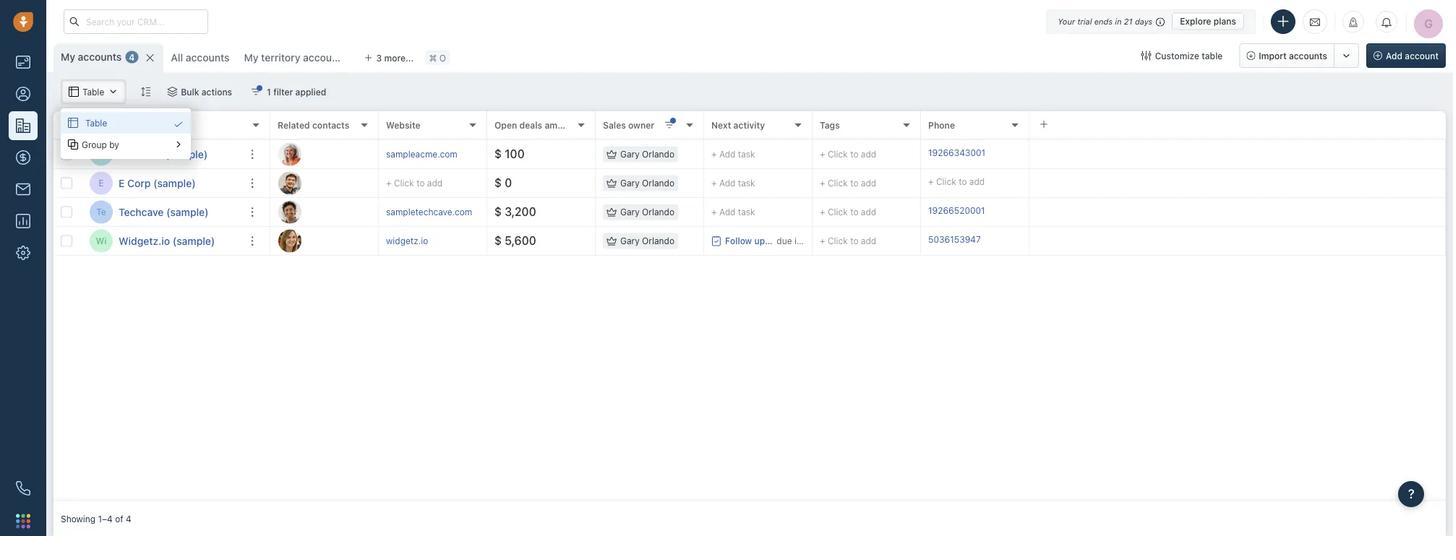 Task type: vqa. For each thing, say whether or not it's contained in the screenshot.
container_WX8MsF4aQZ5i3RN1 icon within group by MENU ITEM
yes



Task type: describe. For each thing, give the bounding box(es) containing it.
Search your CRM... text field
[[64, 9, 208, 34]]

plans
[[1214, 16, 1237, 26]]

container_wx8msf4aqz5i3rn1 image for group by
[[68, 140, 78, 150]]

group
[[82, 140, 107, 150]]

send email image
[[1310, 16, 1321, 28]]

explore plans
[[1180, 16, 1237, 26]]

menu containing table
[[61, 108, 191, 159]]

shade muted image
[[1153, 16, 1165, 27]]

group by menu item
[[61, 134, 191, 155]]



Task type: locate. For each thing, give the bounding box(es) containing it.
group by
[[82, 140, 119, 150]]

container_wx8msf4aqz5i3rn1 image for table
[[68, 118, 78, 128]]

explore
[[1180, 16, 1212, 26]]

container_wx8msf4aqz5i3rn1 image inside group by menu item
[[68, 140, 78, 150]]

phone image
[[9, 474, 38, 503]]

container_wx8msf4aqz5i3rn1 image
[[174, 140, 184, 150]]

container_wx8msf4aqz5i3rn1 image left the group
[[68, 140, 78, 150]]

explore plans link
[[1172, 13, 1245, 30]]

menu
[[61, 108, 191, 159]]

container_wx8msf4aqz5i3rn1 image up container_wx8msf4aqz5i3rn1 icon
[[174, 119, 184, 129]]

freshworks switcher image
[[16, 514, 30, 529]]

container_wx8msf4aqz5i3rn1 image left table
[[68, 118, 78, 128]]

container_wx8msf4aqz5i3rn1 image
[[68, 118, 78, 128], [174, 119, 184, 129], [68, 140, 78, 150]]

by
[[109, 140, 119, 150]]

table
[[85, 118, 107, 128]]



